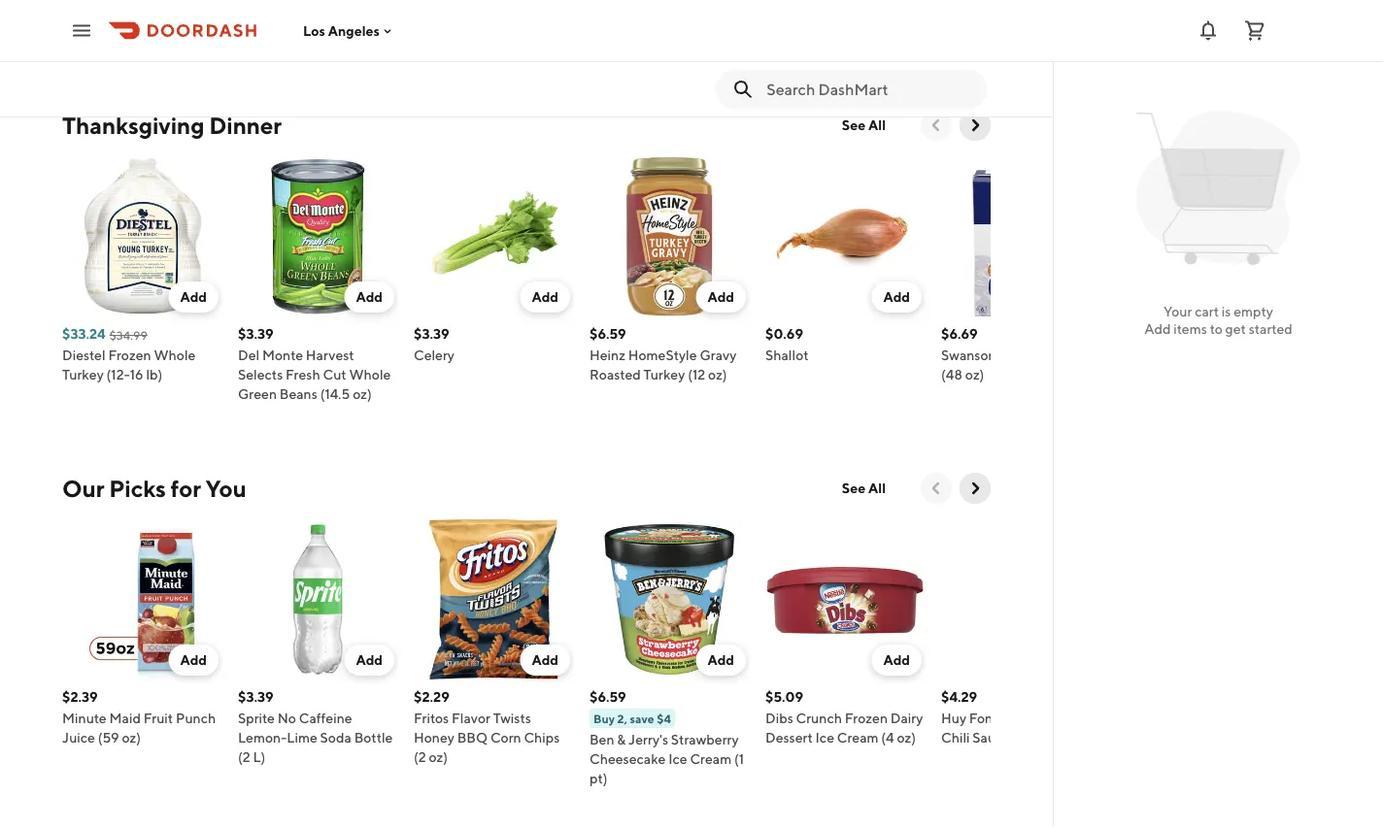 Task type: vqa. For each thing, say whether or not it's contained in the screenshot.


Task type: locate. For each thing, give the bounding box(es) containing it.
turkey down diestel
[[62, 367, 104, 383]]

celery image
[[414, 156, 574, 317]]

1 vertical spatial frozen
[[845, 711, 888, 727]]

los angeles
[[303, 23, 380, 39]]

oz) inside $6.59 heinz homestyle gravy roasted turkey (12 oz)
[[708, 367, 728, 383]]

save
[[232, 0, 269, 18]]

1 horizontal spatial -
[[172, 0, 179, 18]]

1 vertical spatial -
[[160, 22, 167, 43]]

see all link
[[831, 110, 898, 141], [831, 473, 898, 504]]

ice down crunch
[[816, 730, 835, 746]]

1 horizontal spatial (2
[[414, 750, 426, 766]]

oz) inside $2.39 minute maid fruit punch juice (59 oz)
[[122, 730, 141, 746]]

see all for thanksgiving dinner
[[842, 117, 886, 133]]

select
[[318, 0, 364, 18]]

add for $6.59 heinz homestyle gravy roasted turkey (12 oz)
[[708, 289, 735, 305]]

$3.39 up sprite
[[238, 690, 274, 706]]

frozen
[[108, 347, 151, 363], [845, 711, 888, 727]]

0 vertical spatial -
[[172, 0, 179, 18]]

minute maid fruit punch juice (59 oz) image
[[62, 520, 223, 680]]

homestyle
[[628, 347, 697, 363]]

bottle
[[354, 730, 393, 746]]

dinner
[[209, 111, 282, 139]]

& right ben
[[617, 732, 626, 748]]

& right mix
[[105, 0, 116, 18]]

(2 inside $2.29 fritos flavor twists honey bbq corn chips (2 oz)
[[414, 750, 426, 766]]

shallot
[[766, 347, 809, 363]]

1 vertical spatial cream
[[690, 752, 732, 768]]

0 vertical spatial ice
[[816, 730, 835, 746]]

0 vertical spatial cream
[[838, 730, 879, 746]]

- right now
[[160, 22, 167, 43]]

all down search dashmart search field
[[869, 117, 886, 133]]

sprite no caffeine lemon-lime soda bottle (2 l) image
[[238, 520, 398, 680]]

see down search dashmart search field
[[842, 117, 866, 133]]

0 vertical spatial $6.59
[[590, 326, 626, 342]]

1 vertical spatial all
[[869, 481, 886, 497]]

angeles
[[328, 23, 380, 39]]

& right 'pillsbury'
[[437, 0, 448, 18]]

1 vertical spatial 2,
[[618, 712, 628, 726]]

see all down search dashmart search field
[[842, 117, 886, 133]]

maid
[[109, 711, 141, 727]]

sprite
[[238, 711, 275, 727]]

2 see from the top
[[842, 481, 866, 497]]

1 horizontal spatial 2,
[[618, 712, 628, 726]]

turkey down homestyle
[[644, 367, 685, 383]]

ice down "strawberry"
[[669, 752, 688, 768]]

0 horizontal spatial ice
[[669, 752, 688, 768]]

0 vertical spatial see all link
[[831, 110, 898, 141]]

turkey inside $33.24 $34.99 diestel frozen whole turkey (12-16 lb)
[[62, 367, 104, 383]]

$0.69 shallot
[[766, 326, 809, 363]]

$3.39
[[238, 326, 274, 342], [414, 326, 450, 342], [238, 690, 274, 706]]

0 vertical spatial all
[[869, 117, 886, 133]]

cut
[[323, 367, 347, 383]]

2 horizontal spatial &
[[617, 732, 626, 748]]

for
[[171, 475, 201, 502]]

twists
[[493, 711, 531, 727]]

open menu image
[[70, 19, 93, 42]]

oz) inside $2.29 fritos flavor twists honey bbq corn chips (2 oz)
[[429, 750, 448, 766]]

dibs
[[766, 711, 794, 727]]

$5.09
[[766, 690, 804, 706]]

$3.39 up del
[[238, 326, 274, 342]]

turkey inside $6.59 heinz homestyle gravy roasted turkey (12 oz)
[[644, 367, 685, 383]]

(12
[[688, 367, 706, 383]]

1 vertical spatial see all
[[842, 481, 886, 497]]

oz)
[[708, 367, 728, 383], [966, 367, 985, 383], [353, 386, 372, 402], [122, 730, 141, 746], [897, 730, 916, 746], [1033, 730, 1052, 746], [429, 750, 448, 766]]

see all link left previous button of carousel icon
[[831, 473, 898, 504]]

1 vertical spatial whole
[[349, 367, 391, 383]]

add
[[180, 289, 207, 305], [356, 289, 383, 305], [532, 289, 559, 305], [708, 289, 735, 305], [884, 289, 911, 305], [1145, 321, 1172, 337], [180, 653, 207, 669], [356, 653, 383, 669], [532, 653, 559, 669], [708, 653, 735, 669], [884, 653, 911, 669]]

minute
[[62, 711, 107, 727]]

0 horizontal spatial (2
[[238, 750, 250, 766]]

add for $3.39 celery
[[532, 289, 559, 305]]

$3.39 inside $3.39 sprite no caffeine lemon-lime soda bottle (2 l)
[[238, 690, 274, 706]]

notification bell image
[[1197, 19, 1221, 42]]

1 horizontal spatial ice
[[816, 730, 835, 746]]

strawberry
[[671, 732, 739, 748]]

heinz homestyle gravy roasted turkey (12 oz) image
[[590, 156, 750, 317]]

1 vertical spatial see all link
[[831, 473, 898, 504]]

(2 down honey
[[414, 750, 426, 766]]

1 vertical spatial $6.59
[[590, 690, 626, 706]]

2, left save
[[618, 712, 628, 726]]

cream left the (4
[[838, 730, 879, 746]]

see all link down search dashmart search field
[[831, 110, 898, 141]]

$3.39 inside $3.39 del monte harvest selects fresh cut whole green beans (14.5 oz)
[[238, 326, 274, 342]]

whole
[[154, 347, 196, 363], [349, 367, 391, 383]]

oz) right the (4
[[897, 730, 916, 746]]

see left previous button of carousel icon
[[842, 481, 866, 497]]

turkey
[[62, 367, 104, 383], [644, 367, 685, 383]]

(2
[[238, 750, 250, 766], [414, 750, 426, 766]]

1 horizontal spatial turkey
[[644, 367, 685, 383]]

$3.39 celery
[[414, 326, 455, 363]]

cart
[[1196, 304, 1220, 320]]

(14.5
[[320, 386, 350, 402]]

1 all from the top
[[869, 117, 886, 133]]

$6.59 up heinz
[[590, 326, 626, 342]]

1 turkey from the left
[[62, 367, 104, 383]]

(4
[[882, 730, 895, 746]]

0 vertical spatial next button of carousel image
[[966, 116, 985, 135]]

see for thanksgiving dinner
[[842, 117, 866, 133]]

next button of carousel image right previous button of carousel image
[[966, 116, 985, 135]]

0 vertical spatial whole
[[154, 347, 196, 363]]

0 vertical spatial frozen
[[108, 347, 151, 363]]

cream down "strawberry"
[[690, 752, 732, 768]]

ice
[[816, 730, 835, 746], [669, 752, 688, 768]]

see all left previous button of carousel icon
[[842, 481, 886, 497]]

0 horizontal spatial buy
[[182, 0, 213, 18]]

$6.59 for buy
[[590, 690, 626, 706]]

1 see from the top
[[842, 117, 866, 133]]

oz) right (14.5
[[353, 386, 372, 402]]

2 see all link from the top
[[831, 473, 898, 504]]

oz) inside $6.69 swanson chicken broth (48 oz)
[[966, 367, 985, 383]]

$33.24
[[62, 326, 106, 342]]

add for $33.24 $34.99 diestel frozen whole turkey (12-16 lb)
[[180, 289, 207, 305]]

1 see all link from the top
[[831, 110, 898, 141]]

frozen inside $33.24 $34.99 diestel frozen whole turkey (12-16 lb)
[[108, 347, 151, 363]]

buy up ben
[[594, 712, 615, 726]]

2 see all from the top
[[842, 481, 886, 497]]

0 horizontal spatial cream
[[690, 752, 732, 768]]

1 horizontal spatial whole
[[349, 367, 391, 383]]

1 (2 from the left
[[238, 750, 250, 766]]

next button of carousel image right previous button of carousel icon
[[966, 479, 985, 499]]

0 horizontal spatial turkey
[[62, 367, 104, 383]]

jerry's
[[629, 732, 669, 748]]

2 turkey from the left
[[644, 367, 685, 383]]

see
[[842, 117, 866, 133], [842, 481, 866, 497]]

1 horizontal spatial cream
[[838, 730, 879, 746]]

picks
[[109, 475, 166, 502]]

lb)
[[146, 367, 163, 383]]

fritos flavor twists honey bbq corn chips (2 oz) image
[[414, 520, 574, 680]]

oz) inside $4.29 huy fong sriracha hot chili sauce (17 oz)
[[1033, 730, 1052, 746]]

1 vertical spatial buy
[[594, 712, 615, 726]]

oz) down gravy
[[708, 367, 728, 383]]

2 $6.59 from the top
[[590, 690, 626, 706]]

(2 left l)
[[238, 750, 250, 766]]

$3.39 sprite no caffeine lemon-lime soda bottle (2 l)
[[238, 690, 393, 766]]

apply.
[[265, 22, 310, 43]]

$6.69
[[942, 326, 978, 342]]

you
[[206, 475, 247, 502]]

0 horizontal spatial whole
[[154, 347, 196, 363]]

dibs crunch frozen dairy dessert ice cream (4 oz) image
[[766, 520, 926, 680]]

0 vertical spatial 2,
[[216, 0, 229, 18]]

all left previous button of carousel icon
[[869, 481, 886, 497]]

diestel frozen whole turkey (12-16 lb) image
[[62, 156, 223, 317]]

0 vertical spatial buy
[[182, 0, 213, 18]]

see all link for our picks for you
[[831, 473, 898, 504]]

$4.29
[[942, 690, 978, 706]]

add for $2.29 fritos flavor twists honey bbq corn chips (2 oz)
[[532, 653, 559, 669]]

2 next button of carousel image from the top
[[966, 479, 985, 499]]

$3.39 up celery
[[414, 326, 450, 342]]

honey
[[414, 730, 455, 746]]

next button of carousel image
[[966, 116, 985, 135], [966, 479, 985, 499]]

0 vertical spatial see all
[[842, 117, 886, 133]]

pillsbury
[[367, 0, 434, 18]]

$6.59 inside $6.59 buy 2, save $4 ben & jerry's strawberry cheesecake ice cream (1 pt)
[[590, 690, 626, 706]]

$2.39 minute maid fruit punch juice (59 oz)
[[62, 690, 216, 746]]

1 $6.59 from the top
[[590, 326, 626, 342]]

whole right cut
[[349, 367, 391, 383]]

1 horizontal spatial frozen
[[845, 711, 888, 727]]

$3.39 inside $3.39 celery
[[414, 326, 450, 342]]

oz) down honey
[[429, 750, 448, 766]]

add inside your cart is empty add items to get started
[[1145, 321, 1172, 337]]

oz) right (17
[[1033, 730, 1052, 746]]

add button
[[169, 282, 219, 313], [169, 282, 219, 313], [344, 282, 395, 313], [344, 282, 395, 313], [520, 282, 570, 313], [520, 282, 570, 313], [696, 282, 746, 313], [696, 282, 746, 313], [872, 282, 922, 313], [872, 282, 922, 313], [169, 645, 219, 676], [169, 645, 219, 676], [344, 645, 395, 676], [344, 645, 395, 676], [520, 645, 570, 676], [520, 645, 570, 676], [696, 645, 746, 676], [696, 645, 746, 676], [872, 645, 922, 676], [872, 645, 922, 676]]

1 vertical spatial next button of carousel image
[[966, 479, 985, 499]]

items
[[1174, 321, 1208, 337]]

diestel
[[62, 347, 106, 363]]

1 vertical spatial ice
[[669, 752, 688, 768]]

shallot image
[[766, 156, 926, 317]]

$6.59 inside $6.59 heinz homestyle gravy roasted turkey (12 oz)
[[590, 326, 626, 342]]

los angeles button
[[303, 23, 395, 39]]

frozen down $34.99
[[108, 347, 151, 363]]

2 (2 from the left
[[414, 750, 426, 766]]

1 next button of carousel image from the top
[[966, 116, 985, 135]]

- up 11/19.
[[172, 0, 179, 18]]

0 horizontal spatial 2,
[[216, 0, 229, 18]]

1 vertical spatial see
[[842, 481, 866, 497]]

dessert
[[766, 730, 813, 746]]

2, up 'terms'
[[216, 0, 229, 18]]

gravy
[[700, 347, 737, 363]]

0 vertical spatial see
[[842, 117, 866, 133]]

11/19.
[[170, 22, 212, 43]]

$6.59 up ben
[[590, 690, 626, 706]]

2 all from the top
[[869, 481, 886, 497]]

whole up lb)
[[154, 347, 196, 363]]

see all
[[842, 117, 886, 133], [842, 481, 886, 497]]

see all for our picks for you
[[842, 481, 886, 497]]

frozen inside $5.09 dibs crunch frozen dairy dessert ice cream (4 oz)
[[845, 711, 888, 727]]

our
[[62, 475, 104, 502]]

0 horizontal spatial frozen
[[108, 347, 151, 363]]

(2 inside $3.39 sprite no caffeine lemon-lime soda bottle (2 l)
[[238, 750, 250, 766]]

→
[[313, 22, 329, 43]]

oz) down maid
[[122, 730, 141, 746]]

frozen up the (4
[[845, 711, 888, 727]]

add for $3.39 sprite no caffeine lemon-lime soda bottle (2 l)
[[356, 653, 383, 669]]

1 horizontal spatial buy
[[594, 712, 615, 726]]

$4
[[657, 712, 671, 726]]

previous button of carousel image
[[927, 479, 947, 499]]

oz) down swanson
[[966, 367, 985, 383]]

2,
[[216, 0, 229, 18], [618, 712, 628, 726]]

beans
[[280, 386, 318, 402]]

1 see all from the top
[[842, 117, 886, 133]]

buy up 11/19.
[[182, 0, 213, 18]]

frozen for cream
[[845, 711, 888, 727]]



Task type: describe. For each thing, give the bounding box(es) containing it.
next button of carousel image for thanksgiving dinner
[[966, 116, 985, 135]]

match
[[120, 0, 169, 18]]

l)
[[253, 750, 266, 766]]

dairy
[[891, 711, 924, 727]]

buy inside mix & match - buy 2, save $2 on select pillsbury & more. now - 11/19. terms apply. →
[[182, 0, 213, 18]]

(1
[[735, 752, 745, 768]]

see for our picks for you
[[842, 481, 866, 497]]

lemon-
[[238, 730, 287, 746]]

your cart is empty add items to get started
[[1145, 304, 1293, 337]]

(12-
[[106, 367, 130, 383]]

$6.69 swanson chicken broth (48 oz)
[[942, 326, 1089, 383]]

is
[[1222, 304, 1232, 320]]

thanksgiving
[[62, 111, 204, 139]]

ben & jerry's strawberry cheesecake ice cream (1 pt) image
[[590, 520, 750, 680]]

del
[[238, 347, 260, 363]]

los
[[303, 23, 325, 39]]

0 horizontal spatial -
[[160, 22, 167, 43]]

ice inside $5.09 dibs crunch frozen dairy dessert ice cream (4 oz)
[[816, 730, 835, 746]]

see all link for thanksgiving dinner
[[831, 110, 898, 141]]

monte
[[262, 347, 303, 363]]

add for $0.69 shallot
[[884, 289, 911, 305]]

turkey for (12
[[644, 367, 685, 383]]

ice inside $6.59 buy 2, save $4 ben & jerry's strawberry cheesecake ice cream (1 pt)
[[669, 752, 688, 768]]

whole inside $33.24 $34.99 diestel frozen whole turkey (12-16 lb)
[[154, 347, 196, 363]]

get
[[1226, 321, 1247, 337]]

Search DashMart search field
[[767, 79, 972, 100]]

$33.24 $34.99 diestel frozen whole turkey (12-16 lb)
[[62, 326, 196, 383]]

all for our picks for you
[[869, 481, 886, 497]]

all for thanksgiving dinner
[[869, 117, 886, 133]]

whole inside $3.39 del monte harvest selects fresh cut whole green beans (14.5 oz)
[[349, 367, 391, 383]]

oz) inside $3.39 del monte harvest selects fresh cut whole green beans (14.5 oz)
[[353, 386, 372, 402]]

save
[[630, 712, 655, 726]]

our picks for you link
[[62, 473, 247, 504]]

crunch
[[796, 711, 843, 727]]

celery
[[414, 347, 455, 363]]

fresh
[[286, 367, 320, 383]]

no
[[278, 711, 296, 727]]

1 horizontal spatial &
[[437, 0, 448, 18]]

$5.09 dibs crunch frozen dairy dessert ice cream (4 oz)
[[766, 690, 924, 746]]

del monte harvest selects fresh cut whole green beans (14.5 oz) image
[[238, 156, 398, 317]]

harvest
[[306, 347, 354, 363]]

selects
[[238, 367, 283, 383]]

$2.29 fritos flavor twists honey bbq corn chips (2 oz)
[[414, 690, 560, 766]]

oz) inside $5.09 dibs crunch frozen dairy dessert ice cream (4 oz)
[[897, 730, 916, 746]]

chips
[[524, 730, 560, 746]]

heinz
[[590, 347, 626, 363]]

mix & match - buy 2, save $2 on select pillsbury & more. now - 11/19. terms apply. →
[[74, 0, 448, 43]]

huy
[[942, 711, 967, 727]]

previous button of carousel image
[[927, 116, 947, 135]]

frozen for 16
[[108, 347, 151, 363]]

cream inside $5.09 dibs crunch frozen dairy dessert ice cream (4 oz)
[[838, 730, 879, 746]]

pt)
[[590, 771, 608, 787]]

$6.59 for heinz
[[590, 326, 626, 342]]

2, inside $6.59 buy 2, save $4 ben & jerry's strawberry cheesecake ice cream (1 pt)
[[618, 712, 628, 726]]

$3.39 del monte harvest selects fresh cut whole green beans (14.5 oz)
[[238, 326, 391, 402]]

juice
[[62, 730, 95, 746]]

turkey for (12-
[[62, 367, 104, 383]]

& inside $6.59 buy 2, save $4 ben & jerry's strawberry cheesecake ice cream (1 pt)
[[617, 732, 626, 748]]

add for $5.09 dibs crunch frozen dairy dessert ice cream (4 oz)
[[884, 653, 911, 669]]

$6.59 heinz homestyle gravy roasted turkey (12 oz)
[[590, 326, 737, 383]]

thanksgiving dinner link
[[62, 110, 282, 141]]

chicken
[[1000, 347, 1051, 363]]

empty retail cart image
[[1128, 97, 1311, 280]]

(2 for sprite no caffeine lemon-lime soda bottle (2 l)
[[238, 750, 250, 766]]

to
[[1211, 321, 1223, 337]]

cream inside $6.59 buy 2, save $4 ben & jerry's strawberry cheesecake ice cream (1 pt)
[[690, 752, 732, 768]]

add for $2.39 minute maid fruit punch juice (59 oz)
[[180, 653, 207, 669]]

$2.39
[[62, 690, 98, 706]]

broth
[[1054, 347, 1089, 363]]

bbq
[[457, 730, 488, 746]]

our picks for you
[[62, 475, 247, 502]]

ben
[[590, 732, 615, 748]]

$3.39 for our picks for you
[[238, 690, 274, 706]]

fruit
[[144, 711, 173, 727]]

0 items, open order cart image
[[1244, 19, 1267, 42]]

(2 for fritos flavor twists honey bbq corn chips (2 oz)
[[414, 750, 426, 766]]

started
[[1249, 321, 1293, 337]]

hot
[[1057, 711, 1081, 727]]

roasted
[[590, 367, 641, 383]]

sauce
[[973, 730, 1011, 746]]

sriracha
[[1004, 711, 1054, 727]]

lime
[[287, 730, 318, 746]]

fritos
[[414, 711, 449, 727]]

fong
[[970, 711, 1001, 727]]

(17
[[1014, 730, 1031, 746]]

now
[[121, 22, 157, 43]]

next button of carousel image for our picks for you
[[966, 479, 985, 499]]

(59
[[98, 730, 119, 746]]

$2
[[272, 0, 292, 18]]

green
[[238, 386, 277, 402]]

16
[[130, 367, 143, 383]]

thanksgiving dinner
[[62, 111, 282, 139]]

0 horizontal spatial &
[[105, 0, 116, 18]]

empty
[[1234, 304, 1274, 320]]

your
[[1164, 304, 1193, 320]]

mix
[[74, 0, 102, 18]]

$0.69
[[766, 326, 804, 342]]

soda
[[320, 730, 352, 746]]

terms
[[215, 22, 262, 43]]

more.
[[74, 22, 118, 43]]

flavor
[[452, 711, 491, 727]]

corn
[[491, 730, 522, 746]]

chili
[[942, 730, 970, 746]]

$4.29 huy fong sriracha hot chili sauce (17 oz)
[[942, 690, 1081, 746]]

2, inside mix & match - buy 2, save $2 on select pillsbury & more. now - 11/19. terms apply. →
[[216, 0, 229, 18]]

$3.39 for thanksgiving dinner
[[238, 326, 274, 342]]

$6.59 buy 2, save $4 ben & jerry's strawberry cheesecake ice cream (1 pt)
[[590, 690, 745, 787]]

caffeine
[[299, 711, 352, 727]]

buy inside $6.59 buy 2, save $4 ben & jerry's strawberry cheesecake ice cream (1 pt)
[[594, 712, 615, 726]]

add for $3.39 del monte harvest selects fresh cut whole green beans (14.5 oz)
[[356, 289, 383, 305]]

on
[[295, 0, 315, 18]]



